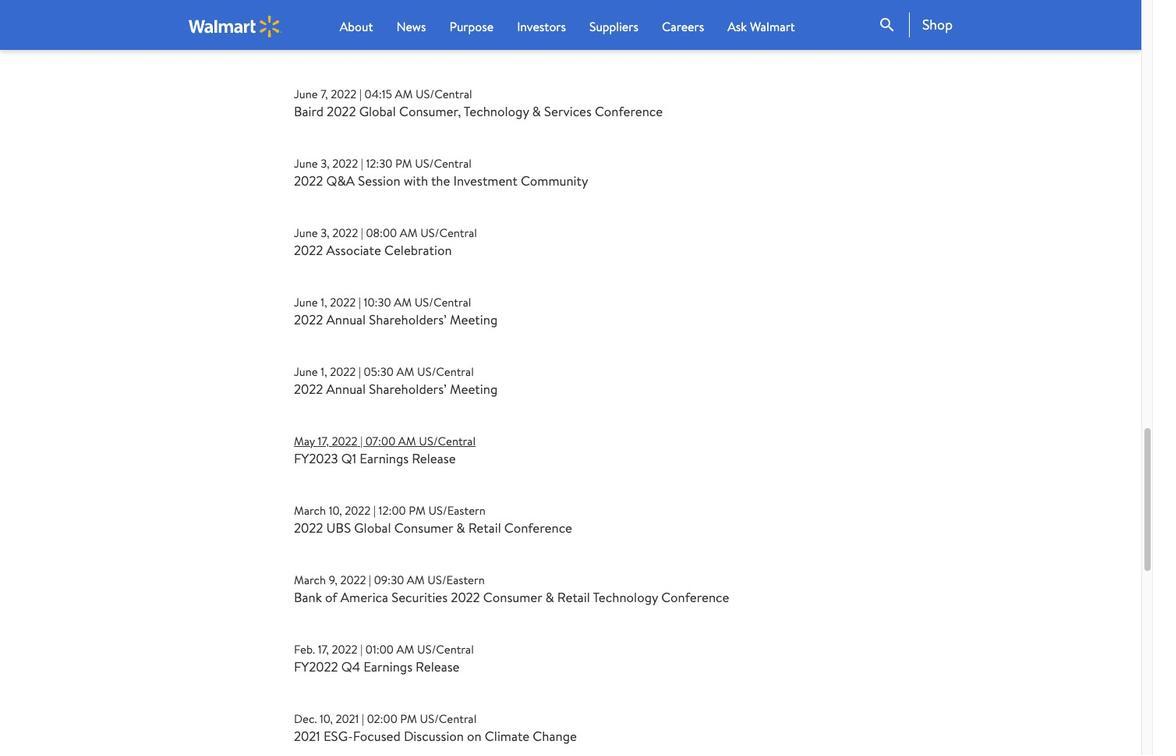 Task type: vqa. For each thing, say whether or not it's contained in the screenshot.


Task type: describe. For each thing, give the bounding box(es) containing it.
us/central for feb. 17, 2022 |           01:00 am           us/central fy2022 q4 earnings release
[[417, 641, 474, 658]]

10, for ubs
[[329, 502, 342, 519]]

us/central for dec. 10, 2021 |           02:00 pm           us/central 2021 esg-focused discussion on climate change
[[420, 711, 477, 727]]

conference inside march 9, 2022 |           09:30 am           us/eastern bank of america securities 2022 consumer & retail technology conference
[[662, 588, 730, 606]]

about
[[340, 18, 373, 35]]

about button
[[340, 17, 373, 36]]

earnings for q1
[[360, 449, 409, 467]]

june for june 1, 2022 |           05:30 am           us/central 2022 annual shareholders' meeting
[[294, 363, 318, 380]]

march for bank
[[294, 572, 326, 588]]

esg-
[[324, 727, 353, 745]]

retail inside march 9, 2022 |           09:30 am           us/eastern bank of america securities 2022 consumer & retail technology conference
[[558, 588, 590, 606]]

shop
[[923, 15, 953, 34]]

2022 ubs global consumer & retail conference link
[[294, 519, 573, 537]]

us/central for june 3, 2022 |           12:30 pm           us/central 2022 q&a session with the investment community
[[415, 155, 472, 172]]

investors button
[[517, 17, 566, 36]]

us/eastern for &
[[429, 502, 486, 519]]

change
[[533, 727, 577, 745]]

2022 inside feb. 17, 2022 |           01:00 am           us/central fy2022 q4 earnings release
[[332, 641, 358, 658]]

1, for june 1, 2022 |           05:30 am           us/central 2022 annual shareholders' meeting
[[321, 363, 327, 380]]

dec. 10, 2021 |           02:00 pm           us/central 2021 esg-focused discussion on climate change
[[294, 711, 577, 745]]

09:30
[[374, 572, 404, 588]]

investors
[[517, 18, 566, 35]]

conference inside march 10, 2022 |           12:00 pm           us/eastern 2022 ubs global consumer & retail conference
[[505, 519, 573, 537]]

0 horizontal spatial 2021
[[294, 727, 321, 745]]

q1
[[342, 449, 357, 467]]

careers
[[662, 18, 705, 35]]

12:00
[[379, 502, 406, 519]]

| for june 28, 2022 |           02:30 pm           us/central 2022 open call executive session
[[368, 16, 370, 33]]

services
[[544, 102, 592, 120]]

careers link
[[662, 17, 705, 36]]

global for 2022
[[359, 102, 396, 120]]

purpose
[[450, 18, 494, 35]]

the
[[431, 172, 451, 189]]

2022 annual shareholders' meeting link for june 1, 2022 |           10:30 am           us/central 2022 annual shareholders' meeting
[[294, 310, 498, 328]]

12:30
[[366, 155, 393, 172]]

am for feb. 17, 2022 |           01:00 am           us/central fy2022 q4 earnings release
[[397, 641, 415, 658]]

pm for with
[[396, 155, 412, 172]]

associate
[[327, 241, 381, 259]]

june for june 3, 2022 |           08:00 am           us/central 2022 associate celebration
[[294, 225, 318, 241]]

ask
[[728, 18, 747, 35]]

2022 q&a session with the investment community link
[[294, 172, 589, 189]]

2022 annual shareholders' meeting link for june 1, 2022 |           05:30 am           us/central 2022 annual shareholders' meeting
[[294, 380, 498, 398]]

fy2023 q1 earnings release link
[[294, 449, 456, 467]]

us/central for may 17, 2022 |           07:00 am           us/central fy2023 q1 earnings release
[[419, 433, 476, 449]]

june 28, 2022 |           02:30 pm           us/central 2022 open call executive session
[[294, 16, 488, 51]]

2021 esg-focused discussion on climate change link
[[294, 727, 577, 745]]

june for june 3, 2022 |           12:30 pm           us/central 2022 q&a session with the investment community
[[294, 155, 318, 172]]

america
[[341, 588, 389, 606]]

| for feb. 17, 2022 |           01:00 am           us/central fy2022 q4 earnings release
[[361, 641, 363, 658]]

10:30
[[364, 294, 391, 310]]

am for june 7, 2022 |           04:15 am           us/central baird 2022 global consumer, technology & services conference
[[395, 86, 413, 102]]

ubs
[[327, 519, 351, 537]]

consumer inside march 10, 2022 |           12:00 pm           us/eastern 2022 ubs global consumer & retail conference
[[395, 519, 453, 537]]

q&a
[[327, 172, 355, 189]]

bank of america securities 2022 consumer & retail technology conference link
[[294, 588, 730, 606]]

pm for executive
[[406, 16, 422, 33]]

annual for june 1, 2022 |           05:30 am           us/central 2022 annual shareholders' meeting
[[327, 380, 366, 398]]

call
[[362, 33, 384, 51]]

am for june 3, 2022 |           08:00 am           us/central 2022 associate celebration
[[400, 225, 418, 241]]

17, for fy2023
[[318, 433, 329, 449]]

june 7, 2022 |           04:15 am           us/central baird 2022 global consumer, technology & services conference
[[294, 86, 663, 120]]

walmart
[[750, 18, 795, 35]]

10, for esg-
[[320, 711, 333, 727]]

baird 2022 global consumer, technology & services conference link
[[294, 102, 663, 120]]

feb. 17, 2022 |           01:00 am           us/central fy2022 q4 earnings release
[[294, 641, 474, 676]]

& inside june 7, 2022 |           04:15 am           us/central baird 2022 global consumer, technology & services conference
[[532, 102, 541, 120]]

june 3, 2022 |           12:30 pm           us/central 2022 q&a session with the investment community
[[294, 155, 589, 189]]

of
[[325, 588, 338, 606]]

am for may 17, 2022 |           07:00 am           us/central fy2023 q1 earnings release
[[398, 433, 416, 449]]

investment
[[454, 172, 518, 189]]

technology inside march 9, 2022 |           09:30 am           us/eastern bank of america securities 2022 consumer & retail technology conference
[[593, 588, 659, 606]]

7,
[[321, 86, 328, 102]]

04:15
[[365, 86, 392, 102]]

us/central for june 3, 2022 |           08:00 am           us/central 2022 associate celebration
[[421, 225, 477, 241]]

focused
[[353, 727, 401, 745]]

may
[[294, 433, 315, 449]]

& inside march 10, 2022 |           12:00 pm           us/eastern 2022 ubs global consumer & retail conference
[[457, 519, 465, 537]]

consumer inside march 9, 2022 |           09:30 am           us/eastern bank of america securities 2022 consumer & retail technology conference
[[484, 588, 543, 606]]

| for june 3, 2022 |           12:30 pm           us/central 2022 q&a session with the investment community
[[361, 155, 363, 172]]

executive
[[387, 33, 443, 51]]

1, for june 1, 2022 |           10:30 am           us/central 2022 annual shareholders' meeting
[[321, 294, 327, 310]]

us/central for june 1, 2022 |           05:30 am           us/central 2022 annual shareholders' meeting
[[417, 363, 474, 380]]

2022 associate celebration link
[[294, 241, 452, 259]]



Task type: locate. For each thing, give the bounding box(es) containing it.
17, right the may
[[318, 433, 329, 449]]

1 horizontal spatial &
[[532, 102, 541, 120]]

1 vertical spatial meeting
[[450, 380, 498, 398]]

march for 2022
[[294, 502, 326, 519]]

session inside june 28, 2022 |           02:30 pm           us/central 2022 open call executive session
[[446, 33, 488, 51]]

am right the 01:00
[[397, 641, 415, 658]]

us/eastern
[[429, 502, 486, 519], [428, 572, 485, 588]]

am inside march 9, 2022 |           09:30 am           us/eastern bank of america securities 2022 consumer & retail technology conference
[[407, 572, 425, 588]]

10,
[[329, 502, 342, 519], [320, 711, 333, 727]]

10, inside march 10, 2022 |           12:00 pm           us/eastern 2022 ubs global consumer & retail conference
[[329, 502, 342, 519]]

0 vertical spatial &
[[532, 102, 541, 120]]

march left ubs
[[294, 502, 326, 519]]

17, for fy2022
[[318, 641, 329, 658]]

earnings right 'q1' on the bottom of the page
[[360, 449, 409, 467]]

consumer,
[[399, 102, 461, 120]]

| left 09:30
[[369, 572, 371, 588]]

2022 inside may 17, 2022 |           07:00 am           us/central fy2023 q1 earnings release
[[332, 433, 358, 449]]

global up 12:30
[[359, 102, 396, 120]]

2022 annual shareholders' meeting link
[[294, 310, 498, 328], [294, 380, 498, 398]]

0 horizontal spatial session
[[358, 172, 401, 189]]

| for may 17, 2022 |           07:00 am           us/central fy2023 q1 earnings release
[[361, 433, 363, 449]]

17, inside feb. 17, 2022 |           01:00 am           us/central fy2022 q4 earnings release
[[318, 641, 329, 658]]

| for june 7, 2022 |           04:15 am           us/central baird 2022 global consumer, technology & services conference
[[360, 86, 362, 102]]

dec.
[[294, 711, 317, 727]]

| left 10:30
[[359, 294, 361, 310]]

meeting for june 1, 2022 |           05:30 am           us/central 2022 annual shareholders' meeting
[[450, 380, 498, 398]]

us/central inside june 3, 2022 |           12:30 pm           us/central 2022 q&a session with the investment community
[[415, 155, 472, 172]]

meeting
[[450, 310, 498, 328], [450, 380, 498, 398]]

on
[[467, 727, 482, 745]]

shareholders' for june 1, 2022 |           05:30 am           us/central 2022 annual shareholders' meeting
[[369, 380, 447, 398]]

0 horizontal spatial consumer
[[395, 519, 453, 537]]

annual up 05:30
[[327, 310, 366, 328]]

celebration
[[385, 241, 452, 259]]

1 3, from the top
[[321, 155, 330, 172]]

| left the 01:00
[[361, 641, 363, 658]]

1 vertical spatial &
[[457, 519, 465, 537]]

2022 open call executive session link
[[294, 33, 488, 51]]

| for march 10, 2022 |           12:00 pm           us/eastern 2022 ubs global consumer & retail conference
[[374, 502, 376, 519]]

1 vertical spatial release
[[416, 658, 460, 676]]

1 1, from the top
[[321, 294, 327, 310]]

0 vertical spatial release
[[412, 449, 456, 467]]

0 vertical spatial 1,
[[321, 294, 327, 310]]

0 vertical spatial conference
[[595, 102, 663, 120]]

1 vertical spatial us/eastern
[[428, 572, 485, 588]]

pm right 12:30
[[396, 155, 412, 172]]

shareholders' inside june 1, 2022 |           05:30 am           us/central 2022 annual shareholders' meeting
[[369, 380, 447, 398]]

17,
[[318, 433, 329, 449], [318, 641, 329, 658]]

am right 10:30
[[394, 294, 412, 310]]

session right executive
[[446, 33, 488, 51]]

0 vertical spatial consumer
[[395, 519, 453, 537]]

us/central for june 7, 2022 |           04:15 am           us/central baird 2022 global consumer, technology & services conference
[[416, 86, 473, 102]]

| left 02:30
[[368, 16, 370, 33]]

0 vertical spatial 10,
[[329, 502, 342, 519]]

10, right dec.
[[320, 711, 333, 727]]

0 vertical spatial global
[[359, 102, 396, 120]]

| inside feb. 17, 2022 |           01:00 am           us/central fy2022 q4 earnings release
[[361, 641, 363, 658]]

earnings inside may 17, 2022 |           07:00 am           us/central fy2023 q1 earnings release
[[360, 449, 409, 467]]

home image
[[189, 15, 281, 37]]

pm
[[406, 16, 422, 33], [396, 155, 412, 172], [409, 502, 426, 519], [400, 711, 417, 727]]

news
[[397, 18, 426, 35]]

release right the 01:00
[[416, 658, 460, 676]]

earnings
[[360, 449, 409, 467], [364, 658, 413, 676]]

1 horizontal spatial 2021
[[336, 711, 359, 727]]

june for june 1, 2022 |           10:30 am           us/central 2022 annual shareholders' meeting
[[294, 294, 318, 310]]

| left 08:00
[[361, 225, 363, 241]]

1 vertical spatial session
[[358, 172, 401, 189]]

pm for consumer
[[409, 502, 426, 519]]

2 3, from the top
[[321, 225, 330, 241]]

2 march from the top
[[294, 572, 326, 588]]

am right 05:30
[[397, 363, 415, 380]]

global inside march 10, 2022 |           12:00 pm           us/eastern 2022 ubs global consumer & retail conference
[[354, 519, 391, 537]]

global
[[359, 102, 396, 120], [354, 519, 391, 537]]

| for march 9, 2022 |           09:30 am           us/eastern bank of america securities 2022 consumer & retail technology conference
[[369, 572, 371, 588]]

ask walmart
[[728, 18, 795, 35]]

global right ubs
[[354, 519, 391, 537]]

suppliers
[[590, 18, 639, 35]]

release for fy2022 q4 earnings release
[[416, 658, 460, 676]]

1, left 10:30
[[321, 294, 327, 310]]

am inside 'june 1, 2022 |           10:30 am           us/central 2022 annual shareholders' meeting'
[[394, 294, 412, 310]]

us/eastern for 2022
[[428, 572, 485, 588]]

june left 10:30
[[294, 294, 318, 310]]

1 17, from the top
[[318, 433, 329, 449]]

shareholders' inside 'june 1, 2022 |           10:30 am           us/central 2022 annual shareholders' meeting'
[[369, 310, 447, 328]]

session inside june 3, 2022 |           12:30 pm           us/central 2022 q&a session with the investment community
[[358, 172, 401, 189]]

open
[[327, 33, 359, 51]]

am inside may 17, 2022 |           07:00 am           us/central fy2023 q1 earnings release
[[398, 433, 416, 449]]

june 1, 2022 |           10:30 am           us/central 2022 annual shareholders' meeting
[[294, 294, 498, 328]]

3, inside june 3, 2022 |           12:30 pm           us/central 2022 q&a session with the investment community
[[321, 155, 330, 172]]

meeting inside 'june 1, 2022 |           10:30 am           us/central 2022 annual shareholders' meeting'
[[450, 310, 498, 328]]

technology
[[464, 102, 529, 120], [593, 588, 659, 606]]

0 vertical spatial annual
[[327, 310, 366, 328]]

us/central inside feb. 17, 2022 |           01:00 am           us/central fy2022 q4 earnings release
[[417, 641, 474, 658]]

conference
[[595, 102, 663, 120], [505, 519, 573, 537], [662, 588, 730, 606]]

0 vertical spatial march
[[294, 502, 326, 519]]

|
[[368, 16, 370, 33], [360, 86, 362, 102], [361, 155, 363, 172], [361, 225, 363, 241], [359, 294, 361, 310], [359, 363, 361, 380], [361, 433, 363, 449], [374, 502, 376, 519], [369, 572, 371, 588], [361, 641, 363, 658], [362, 711, 364, 727]]

9,
[[329, 572, 338, 588]]

1 horizontal spatial session
[[446, 33, 488, 51]]

28,
[[321, 16, 337, 33]]

0 vertical spatial meeting
[[450, 310, 498, 328]]

june for june 7, 2022 |           04:15 am           us/central baird 2022 global consumer, technology & services conference
[[294, 86, 318, 102]]

3, for q&a
[[321, 155, 330, 172]]

release inside feb. 17, 2022 |           01:00 am           us/central fy2022 q4 earnings release
[[416, 658, 460, 676]]

am right 09:30
[[407, 572, 425, 588]]

1, left 05:30
[[321, 363, 327, 380]]

0 vertical spatial earnings
[[360, 449, 409, 467]]

1 vertical spatial global
[[354, 519, 391, 537]]

0 horizontal spatial retail
[[469, 519, 501, 537]]

0 vertical spatial 3,
[[321, 155, 330, 172]]

1 vertical spatial 17,
[[318, 641, 329, 658]]

| for june 1, 2022 |           05:30 am           us/central 2022 annual shareholders' meeting
[[359, 363, 361, 380]]

1 2022 annual shareholders' meeting link from the top
[[294, 310, 498, 328]]

| inside june 28, 2022 |           02:30 pm           us/central 2022 open call executive session
[[368, 16, 370, 33]]

march 9, 2022 |           09:30 am           us/eastern bank of america securities 2022 consumer & retail technology conference
[[294, 572, 730, 606]]

1 june from the top
[[294, 16, 318, 33]]

0 vertical spatial 2022 annual shareholders' meeting link
[[294, 310, 498, 328]]

shareholders' up 07:00
[[369, 380, 447, 398]]

| inside june 1, 2022 |           05:30 am           us/central 2022 annual shareholders' meeting
[[359, 363, 361, 380]]

10, down 'q1' on the bottom of the page
[[329, 502, 342, 519]]

us/central inside june 7, 2022 |           04:15 am           us/central baird 2022 global consumer, technology & services conference
[[416, 86, 473, 102]]

0 vertical spatial technology
[[464, 102, 529, 120]]

1 vertical spatial march
[[294, 572, 326, 588]]

technology inside june 7, 2022 |           04:15 am           us/central baird 2022 global consumer, technology & services conference
[[464, 102, 529, 120]]

1 vertical spatial 3,
[[321, 225, 330, 241]]

1 horizontal spatial consumer
[[484, 588, 543, 606]]

us/eastern inside march 9, 2022 |           09:30 am           us/eastern bank of america securities 2022 consumer & retail technology conference
[[428, 572, 485, 588]]

june
[[294, 16, 318, 33], [294, 86, 318, 102], [294, 155, 318, 172], [294, 225, 318, 241], [294, 294, 318, 310], [294, 363, 318, 380]]

| left the 04:15
[[360, 86, 362, 102]]

release
[[412, 449, 456, 467], [416, 658, 460, 676]]

am right the 04:15
[[395, 86, 413, 102]]

1 vertical spatial consumer
[[484, 588, 543, 606]]

3, down q&a
[[321, 225, 330, 241]]

feb.
[[294, 641, 315, 658]]

0 vertical spatial shareholders'
[[369, 310, 447, 328]]

pm inside june 3, 2022 |           12:30 pm           us/central 2022 q&a session with the investment community
[[396, 155, 412, 172]]

2 june from the top
[[294, 86, 318, 102]]

1 vertical spatial 2022 annual shareholders' meeting link
[[294, 380, 498, 398]]

community
[[521, 172, 589, 189]]

2021
[[336, 711, 359, 727], [294, 727, 321, 745]]

0 vertical spatial retail
[[469, 519, 501, 537]]

am inside june 3, 2022 |           08:00 am           us/central 2022 associate celebration
[[400, 225, 418, 241]]

release inside may 17, 2022 |           07:00 am           us/central fy2023 q1 earnings release
[[412, 449, 456, 467]]

0 horizontal spatial &
[[457, 519, 465, 537]]

june inside june 28, 2022 |           02:30 pm           us/central 2022 open call executive session
[[294, 16, 318, 33]]

fy2022
[[294, 658, 338, 676]]

annual inside 'june 1, 2022 |           10:30 am           us/central 2022 annual shareholders' meeting'
[[327, 310, 366, 328]]

0 vertical spatial session
[[446, 33, 488, 51]]

2022 annual shareholders' meeting link up 05:30
[[294, 310, 498, 328]]

climate
[[485, 727, 530, 745]]

june inside june 3, 2022 |           12:30 pm           us/central 2022 q&a session with the investment community
[[294, 155, 318, 172]]

| left 02:00
[[362, 711, 364, 727]]

5 june from the top
[[294, 294, 318, 310]]

2 shareholders' from the top
[[369, 380, 447, 398]]

earnings for q4
[[364, 658, 413, 676]]

us/eastern right 12:00
[[429, 502, 486, 519]]

release right 07:00
[[412, 449, 456, 467]]

pm right 12:00
[[409, 502, 426, 519]]

with
[[404, 172, 428, 189]]

march
[[294, 502, 326, 519], [294, 572, 326, 588]]

us/central
[[425, 16, 482, 33], [416, 86, 473, 102], [415, 155, 472, 172], [421, 225, 477, 241], [415, 294, 472, 310], [417, 363, 474, 380], [419, 433, 476, 449], [417, 641, 474, 658], [420, 711, 477, 727]]

1 vertical spatial conference
[[505, 519, 573, 537]]

2022
[[339, 16, 365, 33], [294, 33, 323, 51], [331, 86, 357, 102], [327, 102, 356, 120], [332, 155, 358, 172], [294, 172, 323, 189], [332, 225, 358, 241], [294, 241, 323, 259], [330, 294, 356, 310], [294, 310, 323, 328], [330, 363, 356, 380], [294, 380, 323, 398], [332, 433, 358, 449], [345, 502, 371, 519], [294, 519, 323, 537], [340, 572, 366, 588], [451, 588, 480, 606], [332, 641, 358, 658]]

0 vertical spatial 17,
[[318, 433, 329, 449]]

| inside march 9, 2022 |           09:30 am           us/eastern bank of america securities 2022 consumer & retail technology conference
[[369, 572, 371, 588]]

june inside june 3, 2022 |           08:00 am           us/central 2022 associate celebration
[[294, 225, 318, 241]]

am for march 9, 2022 |           09:30 am           us/eastern bank of america securities 2022 consumer & retail technology conference
[[407, 572, 425, 588]]

1 horizontal spatial retail
[[558, 588, 590, 606]]

june for june 28, 2022 |           02:30 pm           us/central 2022 open call executive session
[[294, 16, 318, 33]]

05:30
[[364, 363, 394, 380]]

& inside march 9, 2022 |           09:30 am           us/eastern bank of america securities 2022 consumer & retail technology conference
[[546, 588, 555, 606]]

retail inside march 10, 2022 |           12:00 pm           us/eastern 2022 ubs global consumer & retail conference
[[469, 519, 501, 537]]

3, for associate
[[321, 225, 330, 241]]

3,
[[321, 155, 330, 172], [321, 225, 330, 241]]

| for dec. 10, 2021 |           02:00 pm           us/central 2021 esg-focused discussion on climate change
[[362, 711, 364, 727]]

1 vertical spatial 10,
[[320, 711, 333, 727]]

2021 left esg-
[[294, 727, 321, 745]]

| left 12:30
[[361, 155, 363, 172]]

us/central inside 'june 1, 2022 |           10:30 am           us/central 2022 annual shareholders' meeting'
[[415, 294, 472, 310]]

| for june 3, 2022 |           08:00 am           us/central 2022 associate celebration
[[361, 225, 363, 241]]

| inside june 7, 2022 |           04:15 am           us/central baird 2022 global consumer, technology & services conference
[[360, 86, 362, 102]]

2021 left 02:00
[[336, 711, 359, 727]]

conference inside june 7, 2022 |           04:15 am           us/central baird 2022 global consumer, technology & services conference
[[595, 102, 663, 120]]

baird
[[294, 102, 324, 120]]

am right 08:00
[[400, 225, 418, 241]]

3, inside june 3, 2022 |           08:00 am           us/central 2022 associate celebration
[[321, 225, 330, 241]]

june 3, 2022 |           08:00 am           us/central 2022 associate celebration
[[294, 225, 477, 259]]

1 vertical spatial earnings
[[364, 658, 413, 676]]

meeting for june 1, 2022 |           10:30 am           us/central 2022 annual shareholders' meeting
[[450, 310, 498, 328]]

march left 9,
[[294, 572, 326, 588]]

june 1, 2022 |           05:30 am           us/central 2022 annual shareholders' meeting
[[294, 363, 498, 398]]

retail
[[469, 519, 501, 537], [558, 588, 590, 606]]

1 vertical spatial retail
[[558, 588, 590, 606]]

march inside march 9, 2022 |           09:30 am           us/eastern bank of america securities 2022 consumer & retail technology conference
[[294, 572, 326, 588]]

june inside june 7, 2022 |           04:15 am           us/central baird 2022 global consumer, technology & services conference
[[294, 86, 318, 102]]

1 meeting from the top
[[450, 310, 498, 328]]

am right 07:00
[[398, 433, 416, 449]]

02:00
[[367, 711, 398, 727]]

meeting inside june 1, 2022 |           05:30 am           us/central 2022 annual shareholders' meeting
[[450, 380, 498, 398]]

| for june 1, 2022 |           10:30 am           us/central 2022 annual shareholders' meeting
[[359, 294, 361, 310]]

1 vertical spatial annual
[[327, 380, 366, 398]]

| left 12:00
[[374, 502, 376, 519]]

pm right 02:00
[[400, 711, 417, 727]]

earnings inside feb. 17, 2022 |           01:00 am           us/central fy2022 q4 earnings release
[[364, 658, 413, 676]]

am for june 1, 2022 |           05:30 am           us/central 2022 annual shareholders' meeting
[[397, 363, 415, 380]]

release for fy2023 q1 earnings release
[[412, 449, 456, 467]]

0 horizontal spatial technology
[[464, 102, 529, 120]]

pm right 02:30
[[406, 16, 422, 33]]

ask walmart link
[[728, 17, 795, 36]]

june left q&a
[[294, 155, 318, 172]]

1 march from the top
[[294, 502, 326, 519]]

us/central inside june 1, 2022 |           05:30 am           us/central 2022 annual shareholders' meeting
[[417, 363, 474, 380]]

1 annual from the top
[[327, 310, 366, 328]]

global inside june 7, 2022 |           04:15 am           us/central baird 2022 global consumer, technology & services conference
[[359, 102, 396, 120]]

search
[[878, 16, 897, 34]]

2022 annual shareholders' meeting link up 07:00
[[294, 380, 498, 398]]

annual up 07:00
[[327, 380, 366, 398]]

us/eastern down '2022 ubs global consumer & retail conference' link
[[428, 572, 485, 588]]

earnings right the q4 at the left bottom
[[364, 658, 413, 676]]

2 meeting from the top
[[450, 380, 498, 398]]

annual for june 1, 2022 |           10:30 am           us/central 2022 annual shareholders' meeting
[[327, 310, 366, 328]]

am inside june 1, 2022 |           05:30 am           us/central 2022 annual shareholders' meeting
[[397, 363, 415, 380]]

shareholders' for june 1, 2022 |           10:30 am           us/central 2022 annual shareholders' meeting
[[369, 310, 447, 328]]

june left '7,'
[[294, 86, 318, 102]]

us/central inside june 28, 2022 |           02:30 pm           us/central 2022 open call executive session
[[425, 16, 482, 33]]

08:00
[[366, 225, 397, 241]]

purpose button
[[450, 17, 494, 36]]

pm inside march 10, 2022 |           12:00 pm           us/eastern 2022 ubs global consumer & retail conference
[[409, 502, 426, 519]]

june left 28,
[[294, 16, 318, 33]]

shareholders'
[[369, 310, 447, 328], [369, 380, 447, 398]]

pm inside june 28, 2022 |           02:30 pm           us/central 2022 open call executive session
[[406, 16, 422, 33]]

1 shareholders' from the top
[[369, 310, 447, 328]]

6 june from the top
[[294, 363, 318, 380]]

june left associate
[[294, 225, 318, 241]]

us/central inside dec. 10, 2021 |           02:00 pm           us/central 2021 esg-focused discussion on climate change
[[420, 711, 477, 727]]

us/central inside june 3, 2022 |           08:00 am           us/central 2022 associate celebration
[[421, 225, 477, 241]]

fy2023
[[294, 449, 338, 467]]

0 vertical spatial us/eastern
[[429, 502, 486, 519]]

4 june from the top
[[294, 225, 318, 241]]

02:30
[[373, 16, 403, 33]]

| inside june 3, 2022 |           12:30 pm           us/central 2022 q&a session with the investment community
[[361, 155, 363, 172]]

1 horizontal spatial technology
[[593, 588, 659, 606]]

3, left 12:30
[[321, 155, 330, 172]]

us/central for june 1, 2022 |           10:30 am           us/central 2022 annual shareholders' meeting
[[415, 294, 472, 310]]

07:00
[[366, 433, 396, 449]]

17, right feb.
[[318, 641, 329, 658]]

q4
[[342, 658, 361, 676]]

2 17, from the top
[[318, 641, 329, 658]]

1 vertical spatial technology
[[593, 588, 659, 606]]

3 june from the top
[[294, 155, 318, 172]]

2 vertical spatial &
[[546, 588, 555, 606]]

pm for discussion
[[400, 711, 417, 727]]

may 17, 2022 |           07:00 am           us/central fy2023 q1 earnings release
[[294, 433, 476, 467]]

fy2022 q4 earnings release link
[[294, 658, 460, 676]]

june inside june 1, 2022 |           05:30 am           us/central 2022 annual shareholders' meeting
[[294, 363, 318, 380]]

1, inside june 1, 2022 |           05:30 am           us/central 2022 annual shareholders' meeting
[[321, 363, 327, 380]]

suppliers button
[[590, 17, 639, 36]]

2 horizontal spatial &
[[546, 588, 555, 606]]

10, inside dec. 10, 2021 |           02:00 pm           us/central 2021 esg-focused discussion on climate change
[[320, 711, 333, 727]]

us/eastern inside march 10, 2022 |           12:00 pm           us/eastern 2022 ubs global consumer & retail conference
[[429, 502, 486, 519]]

june up the may
[[294, 363, 318, 380]]

us/central inside may 17, 2022 |           07:00 am           us/central fy2023 q1 earnings release
[[419, 433, 476, 449]]

session left with
[[358, 172, 401, 189]]

2 1, from the top
[[321, 363, 327, 380]]

| inside 'june 1, 2022 |           10:30 am           us/central 2022 annual shareholders' meeting'
[[359, 294, 361, 310]]

1 vertical spatial 1,
[[321, 363, 327, 380]]

am inside june 7, 2022 |           04:15 am           us/central baird 2022 global consumer, technology & services conference
[[395, 86, 413, 102]]

securities
[[392, 588, 448, 606]]

17, inside may 17, 2022 |           07:00 am           us/central fy2023 q1 earnings release
[[318, 433, 329, 449]]

march 10, 2022 |           12:00 pm           us/eastern 2022 ubs global consumer & retail conference
[[294, 502, 573, 537]]

| inside june 3, 2022 |           08:00 am           us/central 2022 associate celebration
[[361, 225, 363, 241]]

consumer
[[395, 519, 453, 537], [484, 588, 543, 606]]

am
[[395, 86, 413, 102], [400, 225, 418, 241], [394, 294, 412, 310], [397, 363, 415, 380], [398, 433, 416, 449], [407, 572, 425, 588], [397, 641, 415, 658]]

| inside may 17, 2022 |           07:00 am           us/central fy2023 q1 earnings release
[[361, 433, 363, 449]]

march inside march 10, 2022 |           12:00 pm           us/eastern 2022 ubs global consumer & retail conference
[[294, 502, 326, 519]]

shop link
[[910, 12, 953, 37]]

shareholders' up 05:30
[[369, 310, 447, 328]]

discussion
[[404, 727, 464, 745]]

annual
[[327, 310, 366, 328], [327, 380, 366, 398]]

news button
[[397, 17, 426, 36]]

2 annual from the top
[[327, 380, 366, 398]]

am inside feb. 17, 2022 |           01:00 am           us/central fy2022 q4 earnings release
[[397, 641, 415, 658]]

| inside march 10, 2022 |           12:00 pm           us/eastern 2022 ubs global consumer & retail conference
[[374, 502, 376, 519]]

global for ubs
[[354, 519, 391, 537]]

01:00
[[366, 641, 394, 658]]

2 vertical spatial conference
[[662, 588, 730, 606]]

1, inside 'june 1, 2022 |           10:30 am           us/central 2022 annual shareholders' meeting'
[[321, 294, 327, 310]]

june inside 'june 1, 2022 |           10:30 am           us/central 2022 annual shareholders' meeting'
[[294, 294, 318, 310]]

am for june 1, 2022 |           10:30 am           us/central 2022 annual shareholders' meeting
[[394, 294, 412, 310]]

1 vertical spatial shareholders'
[[369, 380, 447, 398]]

pm inside dec. 10, 2021 |           02:00 pm           us/central 2021 esg-focused discussion on climate change
[[400, 711, 417, 727]]

| left 07:00
[[361, 433, 363, 449]]

2 2022 annual shareholders' meeting link from the top
[[294, 380, 498, 398]]

| inside dec. 10, 2021 |           02:00 pm           us/central 2021 esg-focused discussion on climate change
[[362, 711, 364, 727]]

| left 05:30
[[359, 363, 361, 380]]

bank
[[294, 588, 322, 606]]

annual inside june 1, 2022 |           05:30 am           us/central 2022 annual shareholders' meeting
[[327, 380, 366, 398]]

us/central for june 28, 2022 |           02:30 pm           us/central 2022 open call executive session
[[425, 16, 482, 33]]



